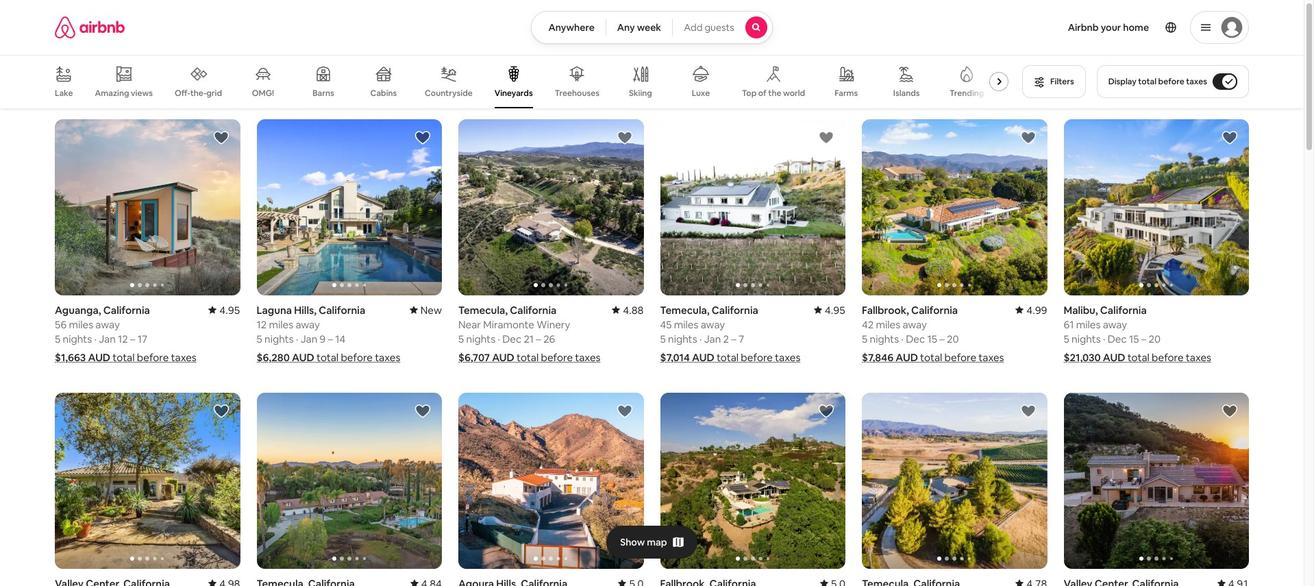 Task type: describe. For each thing, give the bounding box(es) containing it.
add to wishlist: aguanga, california image
[[213, 130, 229, 146]]

jan for 45 miles away
[[705, 332, 721, 345]]

before inside laguna hills, california 12 miles away 5 nights · jan 9 – 14 $6,280 aud total before taxes
[[341, 351, 373, 364]]

4.95 for aguanga, california 56 miles away 5 nights · jan 12 – 17 $1,663 aud total before taxes
[[220, 304, 240, 317]]

away inside 'malibu, california 61 miles away 5 nights · dec 15 – 20 $21,030 aud total before taxes'
[[1103, 318, 1128, 331]]

new
[[421, 304, 442, 317]]

of
[[759, 88, 767, 99]]

· for $7,846 aud
[[902, 332, 904, 345]]

nights for near miramonte winery
[[467, 332, 496, 345]]

nights for 56 miles away
[[63, 332, 92, 345]]

· inside laguna hills, california 12 miles away 5 nights · jan 9 – 14 $6,280 aud total before taxes
[[296, 332, 298, 345]]

add guests button
[[673, 11, 773, 44]]

· for $1,663 aud
[[94, 332, 97, 345]]

4.99 out of 5 average rating image
[[1016, 304, 1048, 317]]

– for 42 miles away
[[940, 332, 945, 345]]

miles for 56 miles away
[[69, 318, 93, 331]]

week
[[637, 21, 662, 34]]

4.99
[[1027, 304, 1048, 317]]

jan for 56 miles away
[[99, 332, 116, 345]]

jan inside laguna hills, california 12 miles away 5 nights · jan 9 – 14 $6,280 aud total before taxes
[[301, 332, 318, 345]]

0 horizontal spatial add to wishlist: temecula, california image
[[617, 130, 633, 146]]

nights for 42 miles away
[[870, 332, 899, 345]]

temecula, california near miramonte winery 5 nights · dec 21 – 26 $6,707 aud total before taxes
[[459, 304, 601, 364]]

before for temecula, california 45 miles away 5 nights · jan 2 – 7 $7,014 aud total before taxes
[[741, 351, 773, 364]]

map
[[647, 536, 667, 548]]

anywhere
[[549, 21, 595, 34]]

away for 56 miles away
[[96, 318, 120, 331]]

5 for 42 miles away
[[862, 332, 868, 345]]

dec for dec 21 – 26
[[503, 332, 522, 345]]

fallbrook,
[[862, 304, 910, 317]]

the
[[769, 88, 782, 99]]

taxes for aguanga, california 56 miles away 5 nights · jan 12 – 17 $1,663 aud total before taxes
[[171, 351, 197, 364]]

miles for 42 miles away
[[876, 318, 901, 331]]

none search field containing anywhere
[[532, 11, 773, 44]]

away for 42 miles away
[[903, 318, 927, 331]]

$7,014 aud
[[661, 351, 715, 364]]

show map
[[621, 536, 667, 548]]

total for fallbrook, california 42 miles away 5 nights · dec 15 – 20 $7,846 aud total before taxes
[[921, 351, 943, 364]]

show
[[621, 536, 645, 548]]

views
[[131, 88, 153, 99]]

temecula, for miramonte
[[459, 304, 508, 317]]

laguna
[[257, 304, 292, 317]]

nights for 45 miles away
[[668, 332, 698, 345]]

laguna hills, california 12 miles away 5 nights · jan 9 – 14 $6,280 aud total before taxes
[[257, 304, 401, 364]]

0 vertical spatial add to wishlist: fallbrook, california image
[[1020, 130, 1037, 146]]

near
[[459, 318, 481, 331]]

home
[[1124, 21, 1150, 34]]

15 for $7,846 aud
[[928, 332, 938, 345]]

trending
[[950, 88, 985, 99]]

winery
[[537, 318, 571, 331]]

12 inside laguna hills, california 12 miles away 5 nights · jan 9 – 14 $6,280 aud total before taxes
[[257, 318, 267, 331]]

4.88
[[623, 304, 644, 317]]

fallbrook, california 42 miles away 5 nights · dec 15 – 20 $7,846 aud total before taxes
[[862, 304, 1005, 364]]

add to wishlist: agoura hills, california image
[[617, 403, 633, 420]]

add guests
[[684, 21, 735, 34]]

total inside laguna hills, california 12 miles away 5 nights · jan 9 – 14 $6,280 aud total before taxes
[[317, 351, 339, 364]]

your
[[1101, 21, 1122, 34]]

the-
[[190, 88, 207, 99]]

add
[[684, 21, 703, 34]]

miles inside laguna hills, california 12 miles away 5 nights · jan 9 – 14 $6,280 aud total before taxes
[[269, 318, 293, 331]]

total for temecula, california 45 miles away 5 nights · jan 2 – 7 $7,014 aud total before taxes
[[717, 351, 739, 364]]

california for 42 miles away
[[912, 304, 958, 317]]

skiing
[[629, 88, 653, 99]]

airbnb your home link
[[1060, 13, 1158, 42]]

any week button
[[606, 11, 673, 44]]

malibu, california 61 miles away 5 nights · dec 15 – 20 $21,030 aud total before taxes
[[1064, 304, 1212, 364]]

add to wishlist: valley center, california image for 4.98 out of 5 average rating icon
[[213, 403, 229, 420]]

5 for 56 miles away
[[55, 332, 60, 345]]

temecula, california 45 miles away 5 nights · jan 2 – 7 $7,014 aud total before taxes
[[661, 304, 801, 364]]

world
[[784, 88, 806, 99]]

42
[[862, 318, 874, 331]]

california inside 'malibu, california 61 miles away 5 nights · dec 15 – 20 $21,030 aud total before taxes'
[[1101, 304, 1147, 317]]

dec inside 'malibu, california 61 miles away 5 nights · dec 15 – 20 $21,030 aud total before taxes'
[[1108, 332, 1127, 345]]

7
[[739, 332, 745, 345]]

before for malibu, california 61 miles away 5 nights · dec 15 – 20 $21,030 aud total before taxes
[[1152, 351, 1184, 364]]

california for 56 miles away
[[103, 304, 150, 317]]

taxes for temecula, california 45 miles away 5 nights · jan 2 – 7 $7,014 aud total before taxes
[[775, 351, 801, 364]]

$6,707 aud
[[459, 351, 515, 364]]

group containing amazing views
[[55, 55, 1015, 108]]

aguanga,
[[55, 304, 101, 317]]

top of the world
[[742, 88, 806, 99]]

total for malibu, california 61 miles away 5 nights · dec 15 – 20 $21,030 aud total before taxes
[[1128, 351, 1150, 364]]

amazing
[[95, 88, 129, 99]]

4.95 out of 5 average rating image
[[209, 304, 240, 317]]

5 for 45 miles away
[[661, 332, 666, 345]]

taxes for malibu, california 61 miles away 5 nights · dec 15 – 20 $21,030 aud total before taxes
[[1187, 351, 1212, 364]]

new place to stay image
[[410, 304, 442, 317]]



Task type: locate. For each thing, give the bounding box(es) containing it.
add to wishlist: valley center, california image
[[213, 403, 229, 420], [1222, 403, 1239, 420]]

· up $6,280 aud
[[296, 332, 298, 345]]

california up winery
[[510, 304, 557, 317]]

any week
[[618, 21, 662, 34]]

add to wishlist: temecula, california image
[[819, 130, 835, 146], [415, 403, 431, 420]]

5 away from the left
[[1103, 318, 1128, 331]]

3 miles from the left
[[674, 318, 699, 331]]

0 horizontal spatial temecula,
[[459, 304, 508, 317]]

9
[[320, 332, 326, 345]]

– inside temecula, california near miramonte winery 5 nights · dec 21 – 26 $6,707 aud total before taxes
[[536, 332, 541, 345]]

dec down miramonte
[[503, 332, 522, 345]]

miramonte
[[483, 318, 535, 331]]

4.95 for temecula, california 45 miles away 5 nights · jan 2 – 7 $7,014 aud total before taxes
[[825, 304, 846, 317]]

california
[[103, 304, 150, 317], [319, 304, 366, 317], [510, 304, 557, 317], [712, 304, 759, 317], [912, 304, 958, 317], [1101, 304, 1147, 317]]

6 · from the left
[[1104, 332, 1106, 345]]

· for $7,014 aud
[[700, 332, 702, 345]]

away inside fallbrook, california 42 miles away 5 nights · dec 15 – 20 $7,846 aud total before taxes
[[903, 318, 927, 331]]

3 · from the left
[[498, 332, 500, 345]]

away inside temecula, california 45 miles away 5 nights · jan 2 – 7 $7,014 aud total before taxes
[[701, 318, 725, 331]]

california inside temecula, california 45 miles away 5 nights · jan 2 – 7 $7,014 aud total before taxes
[[712, 304, 759, 317]]

aguanga, california 56 miles away 5 nights · jan 12 – 17 $1,663 aud total before taxes
[[55, 304, 197, 364]]

add to wishlist: laguna hills, california image
[[415, 130, 431, 146]]

before inside aguanga, california 56 miles away 5 nights · jan 12 – 17 $1,663 aud total before taxes
[[137, 351, 169, 364]]

20
[[947, 332, 959, 345], [1149, 332, 1161, 345]]

20 inside 'malibu, california 61 miles away 5 nights · dec 15 – 20 $21,030 aud total before taxes'
[[1149, 332, 1161, 345]]

away
[[96, 318, 120, 331], [296, 318, 320, 331], [701, 318, 725, 331], [903, 318, 927, 331], [1103, 318, 1128, 331]]

– inside laguna hills, california 12 miles away 5 nights · jan 9 – 14 $6,280 aud total before taxes
[[328, 332, 333, 345]]

– inside aguanga, california 56 miles away 5 nights · jan 12 – 17 $1,663 aud total before taxes
[[130, 332, 135, 345]]

4.95 out of 5 average rating image
[[814, 304, 846, 317]]

taxes inside aguanga, california 56 miles away 5 nights · jan 12 – 17 $1,663 aud total before taxes
[[171, 351, 197, 364]]

4.95 left laguna
[[220, 304, 240, 317]]

1 horizontal spatial add to wishlist: fallbrook, california image
[[1020, 130, 1037, 146]]

1 horizontal spatial add to wishlist: valley center, california image
[[1222, 403, 1239, 420]]

california inside fallbrook, california 42 miles away 5 nights · dec 15 – 20 $7,846 aud total before taxes
[[912, 304, 958, 317]]

taxes inside temecula, california near miramonte winery 5 nights · dec 21 – 26 $6,707 aud total before taxes
[[575, 351, 601, 364]]

5 – from the left
[[940, 332, 945, 345]]

add to wishlist: temecula, california image
[[617, 130, 633, 146], [1020, 403, 1037, 420]]

add to wishlist: malibu, california image
[[1222, 130, 1239, 146]]

5 down "45"
[[661, 332, 666, 345]]

guests
[[705, 21, 735, 34]]

total inside fallbrook, california 42 miles away 5 nights · dec 15 – 20 $7,846 aud total before taxes
[[921, 351, 943, 364]]

3 dec from the left
[[1108, 332, 1127, 345]]

hills,
[[294, 304, 317, 317]]

6 5 from the left
[[1064, 332, 1070, 345]]

1 15 from the left
[[928, 332, 938, 345]]

california up 7 in the bottom of the page
[[712, 304, 759, 317]]

temecula, up "45"
[[661, 304, 710, 317]]

nights inside fallbrook, california 42 miles away 5 nights · dec 15 – 20 $7,846 aud total before taxes
[[870, 332, 899, 345]]

0 vertical spatial add to wishlist: temecula, california image
[[617, 130, 633, 146]]

4.84 out of 5 average rating image
[[410, 577, 442, 586]]

total inside 'malibu, california 61 miles away 5 nights · dec 15 – 20 $21,030 aud total before taxes'
[[1128, 351, 1150, 364]]

filters
[[1051, 76, 1075, 87]]

before inside temecula, california near miramonte winery 5 nights · dec 21 – 26 $6,707 aud total before taxes
[[541, 351, 573, 364]]

0 horizontal spatial add to wishlist: fallbrook, california image
[[819, 403, 835, 420]]

·
[[94, 332, 97, 345], [296, 332, 298, 345], [498, 332, 500, 345], [700, 332, 702, 345], [902, 332, 904, 345], [1104, 332, 1106, 345]]

20 for $7,846 aud
[[947, 332, 959, 345]]

12 left 17 on the left bottom of the page
[[118, 332, 128, 345]]

away inside laguna hills, california 12 miles away 5 nights · jan 9 – 14 $6,280 aud total before taxes
[[296, 318, 320, 331]]

2 15 from the left
[[1130, 332, 1140, 345]]

2 4.95 from the left
[[825, 304, 846, 317]]

3 jan from the left
[[705, 332, 721, 345]]

$1,663 aud
[[55, 351, 110, 364]]

2 horizontal spatial dec
[[1108, 332, 1127, 345]]

· up $7,014 aud
[[700, 332, 702, 345]]

$7,846 aud
[[862, 351, 919, 364]]

before inside 'malibu, california 61 miles away 5 nights · dec 15 – 20 $21,030 aud total before taxes'
[[1152, 351, 1184, 364]]

miles down malibu, at right bottom
[[1077, 318, 1101, 331]]

islands
[[894, 88, 920, 99]]

temecula, inside temecula, california near miramonte winery 5 nights · dec 21 – 26 $6,707 aud total before taxes
[[459, 304, 508, 317]]

6 california from the left
[[1101, 304, 1147, 317]]

· up $1,663 aud
[[94, 332, 97, 345]]

– for 56 miles away
[[130, 332, 135, 345]]

top
[[742, 88, 757, 99]]

1 add to wishlist: valley center, california image from the left
[[213, 403, 229, 420]]

before for temecula, california near miramonte winery 5 nights · dec 21 – 26 $6,707 aud total before taxes
[[541, 351, 573, 364]]

5 down 56
[[55, 332, 60, 345]]

5 inside 'malibu, california 61 miles away 5 nights · dec 15 – 20 $21,030 aud total before taxes'
[[1064, 332, 1070, 345]]

1 – from the left
[[130, 332, 135, 345]]

4 away from the left
[[903, 318, 927, 331]]

total for aguanga, california 56 miles away 5 nights · jan 12 – 17 $1,663 aud total before taxes
[[113, 351, 135, 364]]

nights inside aguanga, california 56 miles away 5 nights · jan 12 – 17 $1,663 aud total before taxes
[[63, 332, 92, 345]]

$6,280 aud
[[257, 351, 314, 364]]

before
[[1159, 76, 1185, 87], [137, 351, 169, 364], [341, 351, 373, 364], [541, 351, 573, 364], [741, 351, 773, 364], [945, 351, 977, 364], [1152, 351, 1184, 364]]

14
[[335, 332, 346, 345]]

2 nights from the left
[[265, 332, 294, 345]]

1 horizontal spatial jan
[[301, 332, 318, 345]]

4 california from the left
[[712, 304, 759, 317]]

· inside 'malibu, california 61 miles away 5 nights · dec 15 – 20 $21,030 aud total before taxes'
[[1104, 332, 1106, 345]]

1 horizontal spatial 15
[[1130, 332, 1140, 345]]

barns
[[313, 88, 334, 99]]

taxes inside temecula, california 45 miles away 5 nights · jan 2 – 7 $7,014 aud total before taxes
[[775, 351, 801, 364]]

5 inside fallbrook, california 42 miles away 5 nights · dec 15 – 20 $7,846 aud total before taxes
[[862, 332, 868, 345]]

before inside temecula, california 45 miles away 5 nights · jan 2 – 7 $7,014 aud total before taxes
[[741, 351, 773, 364]]

california right fallbrook,
[[912, 304, 958, 317]]

display total before taxes
[[1109, 76, 1208, 87]]

omg!
[[252, 88, 274, 99]]

15 inside fallbrook, california 42 miles away 5 nights · dec 15 – 20 $7,846 aud total before taxes
[[928, 332, 938, 345]]

total for temecula, california near miramonte winery 5 nights · dec 21 – 26 $6,707 aud total before taxes
[[517, 351, 539, 364]]

dec for dec 15 – 20
[[906, 332, 926, 345]]

nights inside 'malibu, california 61 miles away 5 nights · dec 15 – 20 $21,030 aud total before taxes'
[[1072, 332, 1101, 345]]

45
[[661, 318, 672, 331]]

4.98 out of 5 average rating image
[[209, 577, 240, 586]]

0 horizontal spatial add to wishlist: temecula, california image
[[415, 403, 431, 420]]

temecula, up near
[[459, 304, 508, 317]]

airbnb
[[1069, 21, 1099, 34]]

· inside aguanga, california 56 miles away 5 nights · jan 12 – 17 $1,663 aud total before taxes
[[94, 332, 97, 345]]

profile element
[[789, 0, 1250, 55]]

filters button
[[1023, 65, 1086, 98]]

– inside fallbrook, california 42 miles away 5 nights · dec 15 – 20 $7,846 aud total before taxes
[[940, 332, 945, 345]]

miles down aguanga,
[[69, 318, 93, 331]]

amazing views
[[95, 88, 153, 99]]

· for $6,707 aud
[[498, 332, 500, 345]]

california inside temecula, california near miramonte winery 5 nights · dec 21 – 26 $6,707 aud total before taxes
[[510, 304, 557, 317]]

total right the display
[[1139, 76, 1157, 87]]

5 down 42
[[862, 332, 868, 345]]

dec inside temecula, california near miramonte winery 5 nights · dec 21 – 26 $6,707 aud total before taxes
[[503, 332, 522, 345]]

1 horizontal spatial 5.0 out of 5 average rating image
[[820, 577, 846, 586]]

20 for $21,030 aud
[[1149, 332, 1161, 345]]

dec
[[503, 332, 522, 345], [906, 332, 926, 345], [1108, 332, 1127, 345]]

california for 45 miles away
[[712, 304, 759, 317]]

cabins
[[371, 88, 397, 99]]

1 horizontal spatial dec
[[906, 332, 926, 345]]

miles down fallbrook,
[[876, 318, 901, 331]]

nights up $7,014 aud
[[668, 332, 698, 345]]

2 dec from the left
[[906, 332, 926, 345]]

away for 45 miles away
[[701, 318, 725, 331]]

total
[[1139, 76, 1157, 87], [113, 351, 135, 364], [317, 351, 339, 364], [517, 351, 539, 364], [717, 351, 739, 364], [921, 351, 943, 364], [1128, 351, 1150, 364]]

1 · from the left
[[94, 332, 97, 345]]

1 jan from the left
[[99, 332, 116, 345]]

california up 14
[[319, 304, 366, 317]]

4 · from the left
[[700, 332, 702, 345]]

· inside fallbrook, california 42 miles away 5 nights · dec 15 – 20 $7,846 aud total before taxes
[[902, 332, 904, 345]]

1 nights from the left
[[63, 332, 92, 345]]

jan inside temecula, california 45 miles away 5 nights · jan 2 – 7 $7,014 aud total before taxes
[[705, 332, 721, 345]]

5 down 61 at bottom
[[1064, 332, 1070, 345]]

temecula, for miles
[[661, 304, 710, 317]]

2 away from the left
[[296, 318, 320, 331]]

california up 17 on the left bottom of the page
[[103, 304, 150, 317]]

4 5 from the left
[[661, 332, 666, 345]]

1 5.0 out of 5 average rating image from the left
[[618, 577, 644, 586]]

miles inside aguanga, california 56 miles away 5 nights · jan 12 – 17 $1,663 aud total before taxes
[[69, 318, 93, 331]]

12 inside aguanga, california 56 miles away 5 nights · jan 12 – 17 $1,663 aud total before taxes
[[118, 332, 128, 345]]

2 5.0 out of 5 average rating image from the left
[[820, 577, 846, 586]]

5 california from the left
[[912, 304, 958, 317]]

nights
[[63, 332, 92, 345], [265, 332, 294, 345], [467, 332, 496, 345], [668, 332, 698, 345], [870, 332, 899, 345], [1072, 332, 1101, 345]]

5 inside temecula, california near miramonte winery 5 nights · dec 21 – 26 $6,707 aud total before taxes
[[459, 332, 464, 345]]

4.95 left fallbrook,
[[825, 304, 846, 317]]

1 horizontal spatial temecula,
[[661, 304, 710, 317]]

jan inside aguanga, california 56 miles away 5 nights · jan 12 – 17 $1,663 aud total before taxes
[[99, 332, 116, 345]]

total inside temecula, california near miramonte winery 5 nights · dec 21 – 26 $6,707 aud total before taxes
[[517, 351, 539, 364]]

5.0 out of 5 average rating image
[[618, 577, 644, 586], [820, 577, 846, 586]]

before for fallbrook, california 42 miles away 5 nights · dec 15 – 20 $7,846 aud total before taxes
[[945, 351, 977, 364]]

0 horizontal spatial 12
[[118, 332, 128, 345]]

taxes inside laguna hills, california 12 miles away 5 nights · jan 9 – 14 $6,280 aud total before taxes
[[375, 351, 401, 364]]

5 inside temecula, california 45 miles away 5 nights · jan 2 – 7 $7,014 aud total before taxes
[[661, 332, 666, 345]]

jan up $1,663 aud
[[99, 332, 116, 345]]

nights down near
[[467, 332, 496, 345]]

taxes inside 'malibu, california 61 miles away 5 nights · dec 15 – 20 $21,030 aud total before taxes'
[[1187, 351, 1212, 364]]

0 vertical spatial 12
[[257, 318, 267, 331]]

2 horizontal spatial jan
[[705, 332, 721, 345]]

4 miles from the left
[[876, 318, 901, 331]]

5 nights from the left
[[870, 332, 899, 345]]

6 nights from the left
[[1072, 332, 1101, 345]]

1 miles from the left
[[69, 318, 93, 331]]

2 5 from the left
[[257, 332, 262, 345]]

15
[[928, 332, 938, 345], [1130, 332, 1140, 345]]

3 california from the left
[[510, 304, 557, 317]]

treehouses
[[555, 88, 600, 99]]

1 temecula, from the left
[[459, 304, 508, 317]]

add to wishlist: fallbrook, california image
[[1020, 130, 1037, 146], [819, 403, 835, 420]]

total down 21
[[517, 351, 539, 364]]

5 inside laguna hills, california 12 miles away 5 nights · jan 9 – 14 $6,280 aud total before taxes
[[257, 332, 262, 345]]

any
[[618, 21, 635, 34]]

california for near miramonte winery
[[510, 304, 557, 317]]

vineyards
[[495, 88, 533, 99]]

· up $7,846 aud
[[902, 332, 904, 345]]

california inside laguna hills, california 12 miles away 5 nights · jan 9 – 14 $6,280 aud total before taxes
[[319, 304, 366, 317]]

miles down laguna
[[269, 318, 293, 331]]

3 away from the left
[[701, 318, 725, 331]]

taxes
[[1187, 76, 1208, 87], [171, 351, 197, 364], [375, 351, 401, 364], [575, 351, 601, 364], [775, 351, 801, 364], [979, 351, 1005, 364], [1187, 351, 1212, 364]]

group
[[55, 55, 1015, 108], [55, 119, 240, 295], [257, 119, 442, 295], [459, 119, 644, 295], [661, 119, 846, 295], [862, 119, 1048, 295], [1064, 119, 1250, 295], [55, 393, 240, 569], [257, 393, 442, 569], [459, 393, 644, 569], [661, 393, 846, 569], [862, 393, 1048, 569], [1064, 393, 1250, 569]]

away up 2
[[701, 318, 725, 331]]

56
[[55, 318, 67, 331]]

0 horizontal spatial jan
[[99, 332, 116, 345]]

20 inside fallbrook, california 42 miles away 5 nights · dec 15 – 20 $7,846 aud total before taxes
[[947, 332, 959, 345]]

nights up $6,280 aud
[[265, 332, 294, 345]]

2 – from the left
[[328, 332, 333, 345]]

total inside temecula, california 45 miles away 5 nights · jan 2 – 7 $7,014 aud total before taxes
[[717, 351, 739, 364]]

1 horizontal spatial 20
[[1149, 332, 1161, 345]]

5 miles from the left
[[1077, 318, 1101, 331]]

miles
[[69, 318, 93, 331], [269, 318, 293, 331], [674, 318, 699, 331], [876, 318, 901, 331], [1077, 318, 1101, 331]]

nights inside temecula, california 45 miles away 5 nights · jan 2 – 7 $7,014 aud total before taxes
[[668, 332, 698, 345]]

off-the-grid
[[175, 88, 222, 99]]

countryside
[[425, 88, 473, 99]]

luxe
[[692, 88, 710, 99]]

add to wishlist: valley center, california image for '4.91 out of 5 average rating' image
[[1222, 403, 1239, 420]]

3 – from the left
[[536, 332, 541, 345]]

· inside temecula, california 45 miles away 5 nights · jan 2 – 7 $7,014 aud total before taxes
[[700, 332, 702, 345]]

1 4.95 from the left
[[220, 304, 240, 317]]

5 for near miramonte winery
[[459, 332, 464, 345]]

1 20 from the left
[[947, 332, 959, 345]]

· up $21,030 aud
[[1104, 332, 1106, 345]]

dec up $21,030 aud
[[1108, 332, 1127, 345]]

3 5 from the left
[[459, 332, 464, 345]]

1 dec from the left
[[503, 332, 522, 345]]

total right $7,846 aud
[[921, 351, 943, 364]]

2 temecula, from the left
[[661, 304, 710, 317]]

– inside 'malibu, california 61 miles away 5 nights · dec 15 – 20 $21,030 aud total before taxes'
[[1142, 332, 1147, 345]]

4 nights from the left
[[668, 332, 698, 345]]

show map button
[[607, 526, 698, 559]]

5 down near
[[459, 332, 464, 345]]

1 horizontal spatial add to wishlist: temecula, california image
[[819, 130, 835, 146]]

nights inside laguna hills, california 12 miles away 5 nights · jan 9 – 14 $6,280 aud total before taxes
[[265, 332, 294, 345]]

dec up $7,846 aud
[[906, 332, 926, 345]]

total right $1,663 aud
[[113, 351, 135, 364]]

miles for 45 miles away
[[674, 318, 699, 331]]

2 california from the left
[[319, 304, 366, 317]]

taxes for temecula, california near miramonte winery 5 nights · dec 21 – 26 $6,707 aud total before taxes
[[575, 351, 601, 364]]

0 vertical spatial add to wishlist: temecula, california image
[[819, 130, 835, 146]]

display
[[1109, 76, 1137, 87]]

15 for $21,030 aud
[[1130, 332, 1140, 345]]

5 · from the left
[[902, 332, 904, 345]]

miles right "45"
[[674, 318, 699, 331]]

1 horizontal spatial 12
[[257, 318, 267, 331]]

taxes for fallbrook, california 42 miles away 5 nights · dec 15 – 20 $7,846 aud total before taxes
[[979, 351, 1005, 364]]

off-
[[175, 88, 190, 99]]

2 · from the left
[[296, 332, 298, 345]]

3 nights from the left
[[467, 332, 496, 345]]

5 5 from the left
[[862, 332, 868, 345]]

anywhere button
[[532, 11, 607, 44]]

0 horizontal spatial 15
[[928, 332, 938, 345]]

miles inside 'malibu, california 61 miles away 5 nights · dec 15 – 20 $21,030 aud total before taxes'
[[1077, 318, 1101, 331]]

1 vertical spatial add to wishlist: fallbrook, california image
[[819, 403, 835, 420]]

nights up $1,663 aud
[[63, 332, 92, 345]]

0 horizontal spatial 20
[[947, 332, 959, 345]]

5
[[55, 332, 60, 345], [257, 332, 262, 345], [459, 332, 464, 345], [661, 332, 666, 345], [862, 332, 868, 345], [1064, 332, 1070, 345]]

temecula, inside temecula, california 45 miles away 5 nights · jan 2 – 7 $7,014 aud total before taxes
[[661, 304, 710, 317]]

$21,030 aud
[[1064, 351, 1126, 364]]

nights up $21,030 aud
[[1072, 332, 1101, 345]]

2 miles from the left
[[269, 318, 293, 331]]

before for aguanga, california 56 miles away 5 nights · jan 12 – 17 $1,663 aud total before taxes
[[137, 351, 169, 364]]

12
[[257, 318, 267, 331], [118, 332, 128, 345]]

total down 9
[[317, 351, 339, 364]]

0 horizontal spatial add to wishlist: valley center, california image
[[213, 403, 229, 420]]

None search field
[[532, 11, 773, 44]]

away down aguanga,
[[96, 318, 120, 331]]

away down fallbrook,
[[903, 318, 927, 331]]

2 add to wishlist: valley center, california image from the left
[[1222, 403, 1239, 420]]

0 horizontal spatial 5.0 out of 5 average rating image
[[618, 577, 644, 586]]

away inside aguanga, california 56 miles away 5 nights · jan 12 – 17 $1,663 aud total before taxes
[[96, 318, 120, 331]]

1 vertical spatial add to wishlist: temecula, california image
[[1020, 403, 1037, 420]]

lake
[[55, 88, 73, 99]]

miles inside fallbrook, california 42 miles away 5 nights · dec 15 – 20 $7,846 aud total before taxes
[[876, 318, 901, 331]]

4.91 out of 5 average rating image
[[1218, 577, 1250, 586]]

taxes inside fallbrook, california 42 miles away 5 nights · dec 15 – 20 $7,846 aud total before taxes
[[979, 351, 1005, 364]]

– inside temecula, california 45 miles away 5 nights · jan 2 – 7 $7,014 aud total before taxes
[[732, 332, 737, 345]]

california right malibu, at right bottom
[[1101, 304, 1147, 317]]

before inside fallbrook, california 42 miles away 5 nights · dec 15 – 20 $7,846 aud total before taxes
[[945, 351, 977, 364]]

1 california from the left
[[103, 304, 150, 317]]

1 horizontal spatial add to wishlist: temecula, california image
[[1020, 403, 1037, 420]]

nights inside temecula, california near miramonte winery 5 nights · dec 21 – 26 $6,707 aud total before taxes
[[467, 332, 496, 345]]

jan left 2
[[705, 332, 721, 345]]

total inside aguanga, california 56 miles away 5 nights · jan 12 – 17 $1,663 aud total before taxes
[[113, 351, 135, 364]]

1 vertical spatial add to wishlist: temecula, california image
[[415, 403, 431, 420]]

total right $21,030 aud
[[1128, 351, 1150, 364]]

malibu,
[[1064, 304, 1099, 317]]

4.78 out of 5 average rating image
[[1016, 577, 1048, 586]]

4.88 out of 5 average rating image
[[612, 304, 644, 317]]

temecula,
[[459, 304, 508, 317], [661, 304, 710, 317]]

– for near miramonte winery
[[536, 332, 541, 345]]

2
[[724, 332, 729, 345]]

total down 2
[[717, 351, 739, 364]]

1 horizontal spatial 4.95
[[825, 304, 846, 317]]

· down miramonte
[[498, 332, 500, 345]]

4.95
[[220, 304, 240, 317], [825, 304, 846, 317]]

farms
[[835, 88, 858, 99]]

2 20 from the left
[[1149, 332, 1161, 345]]

21
[[524, 332, 534, 345]]

12 down laguna
[[257, 318, 267, 331]]

26
[[544, 332, 556, 345]]

away down hills,
[[296, 318, 320, 331]]

dec inside fallbrook, california 42 miles away 5 nights · dec 15 – 20 $7,846 aud total before taxes
[[906, 332, 926, 345]]

5 up $6,280 aud
[[257, 332, 262, 345]]

– for 45 miles away
[[732, 332, 737, 345]]

california inside aguanga, california 56 miles away 5 nights · jan 12 – 17 $1,663 aud total before taxes
[[103, 304, 150, 317]]

–
[[130, 332, 135, 345], [328, 332, 333, 345], [536, 332, 541, 345], [732, 332, 737, 345], [940, 332, 945, 345], [1142, 332, 1147, 345]]

61
[[1064, 318, 1075, 331]]

grid
[[207, 88, 222, 99]]

jan
[[99, 332, 116, 345], [301, 332, 318, 345], [705, 332, 721, 345]]

1 5 from the left
[[55, 332, 60, 345]]

airbnb your home
[[1069, 21, 1150, 34]]

2 jan from the left
[[301, 332, 318, 345]]

1 away from the left
[[96, 318, 120, 331]]

17
[[138, 332, 147, 345]]

0 horizontal spatial dec
[[503, 332, 522, 345]]

nights up $7,846 aud
[[870, 332, 899, 345]]

miles inside temecula, california 45 miles away 5 nights · jan 2 – 7 $7,014 aud total before taxes
[[674, 318, 699, 331]]

4 – from the left
[[732, 332, 737, 345]]

1 vertical spatial 12
[[118, 332, 128, 345]]

0 horizontal spatial 4.95
[[220, 304, 240, 317]]

15 inside 'malibu, california 61 miles away 5 nights · dec 15 – 20 $21,030 aud total before taxes'
[[1130, 332, 1140, 345]]

5 inside aguanga, california 56 miles away 5 nights · jan 12 – 17 $1,663 aud total before taxes
[[55, 332, 60, 345]]

jan left 9
[[301, 332, 318, 345]]

· inside temecula, california near miramonte winery 5 nights · dec 21 – 26 $6,707 aud total before taxes
[[498, 332, 500, 345]]

away up $21,030 aud
[[1103, 318, 1128, 331]]

6 – from the left
[[1142, 332, 1147, 345]]



Task type: vqa. For each thing, say whether or not it's contained in the screenshot.


